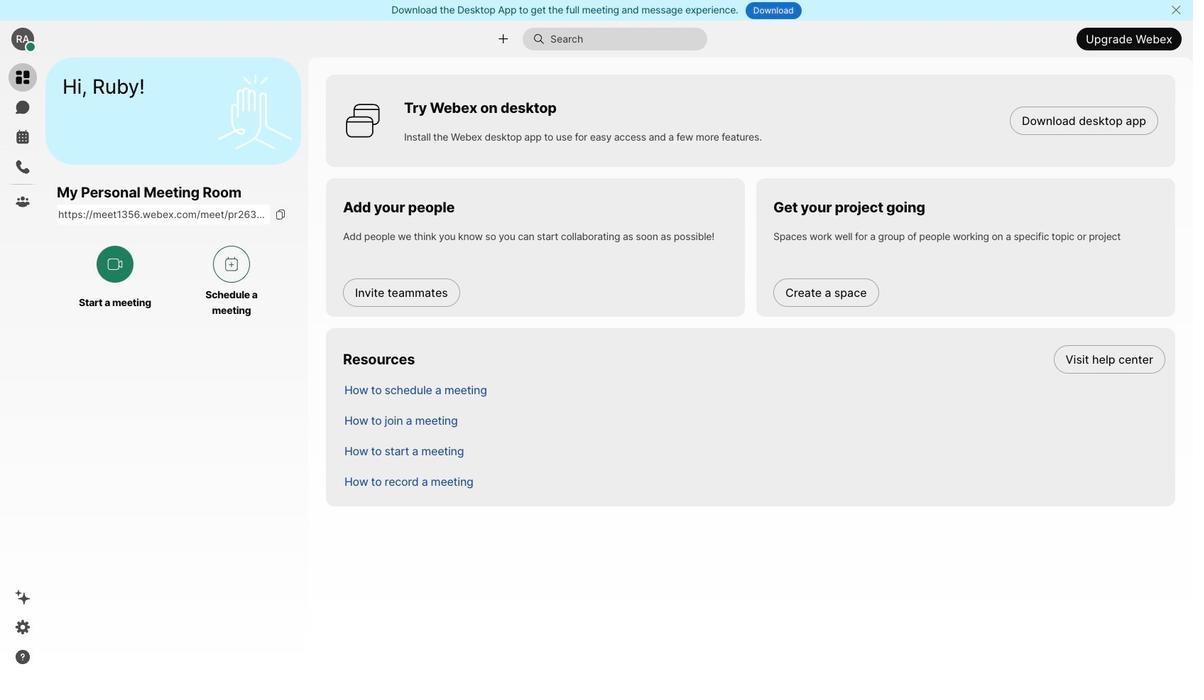 Task type: locate. For each thing, give the bounding box(es) containing it.
list item
[[333, 344, 1176, 374], [333, 374, 1176, 405], [333, 405, 1176, 436], [333, 436, 1176, 466], [333, 466, 1176, 497]]

3 list item from the top
[[333, 405, 1176, 436]]

navigation
[[0, 58, 45, 684]]

2 list item from the top
[[333, 374, 1176, 405]]

cancel_16 image
[[1171, 4, 1182, 16]]

4 list item from the top
[[333, 436, 1176, 466]]

None text field
[[57, 205, 270, 225]]

webex tab list
[[9, 63, 37, 216]]



Task type: vqa. For each thing, say whether or not it's contained in the screenshot.
bottom alert
no



Task type: describe. For each thing, give the bounding box(es) containing it.
two hands high fiving image
[[212, 69, 298, 154]]

5 list item from the top
[[333, 466, 1176, 497]]

1 list item from the top
[[333, 344, 1176, 374]]



